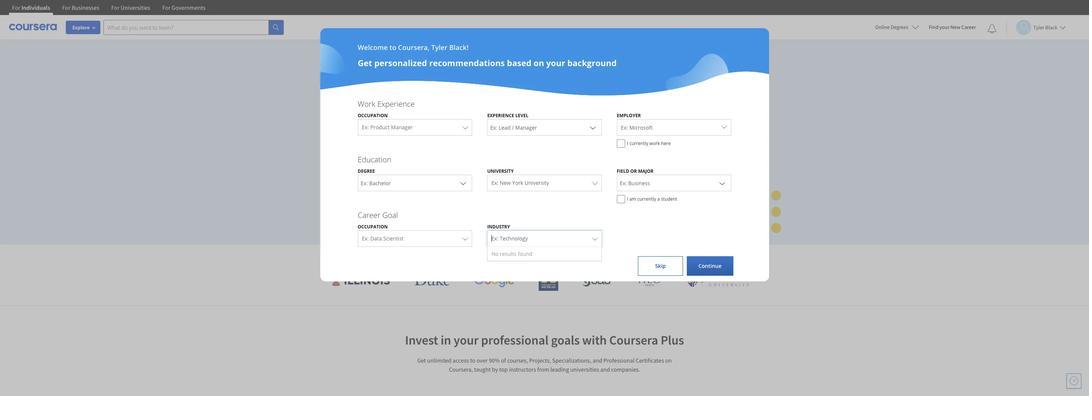 Task type: vqa. For each thing, say whether or not it's contained in the screenshot.
CONTINUE
yes



Task type: describe. For each thing, give the bounding box(es) containing it.
taught
[[474, 366, 491, 373]]

tyler
[[431, 43, 448, 52]]

find your new career
[[929, 24, 976, 30]]

0 vertical spatial coursera
[[637, 250, 675, 263]]

data
[[370, 235, 382, 242]]

ex: new york university
[[491, 179, 549, 186]]

certificates
[[636, 357, 664, 364]]

on inside 'get unlimited access to over 90% of courses, projects, specializations, and professional certificates on coursera, taught by top instructors from leading universities and companies.'
[[665, 357, 672, 364]]

welcome
[[358, 43, 388, 52]]

projects,
[[327, 117, 360, 128]]

goals
[[551, 332, 580, 348]]

90%
[[489, 357, 500, 364]]

and down industry 'field'
[[550, 250, 566, 263]]

get personalized recommendations based on your background
[[358, 57, 617, 68]]

work experience element
[[350, 99, 739, 152]]

no results found
[[491, 250, 533, 258]]

education element
[[350, 155, 739, 207]]

career goal
[[358, 210, 398, 220]]

courses, inside 'get unlimited access to over 90% of courses, projects, specializations, and professional certificates on coursera, taught by top instructors from leading universities and companies.'
[[507, 357, 528, 364]]

field or major
[[617, 168, 654, 174]]

occupation field for career goal
[[358, 230, 472, 247]]

top
[[499, 366, 508, 373]]

on inside unlimited access to 7,000+ world-class courses, hands-on projects, and job-ready certificate programs—all included in your subscription
[[537, 104, 547, 115]]

1 vertical spatial plus
[[661, 332, 684, 348]]

background
[[568, 57, 617, 68]]

professional
[[604, 357, 635, 364]]

chevron down image for degree
[[459, 179, 468, 188]]

york
[[512, 179, 523, 186]]

programs—all
[[458, 117, 512, 128]]

coursera plus image
[[327, 69, 441, 80]]

day
[[358, 184, 368, 192]]

chevron down image
[[718, 179, 727, 188]]

johns hopkins university image
[[686, 274, 757, 288]]

to inside onboardingmodal dialog
[[390, 43, 396, 52]]

onboardingmodal dialog
[[0, 0, 1089, 396]]

anytime
[[376, 167, 398, 174]]

technology
[[500, 235, 528, 242]]

from
[[537, 366, 549, 373]]

1 horizontal spatial career
[[962, 24, 976, 30]]

ready
[[393, 117, 415, 128]]

for for individuals
[[12, 4, 20, 11]]

i am currently a student
[[627, 196, 677, 202]]

for for governments
[[162, 4, 170, 11]]

and down professional
[[600, 366, 610, 373]]

7-
[[353, 184, 358, 192]]

scientist
[[383, 235, 404, 242]]

access inside unlimited access to 7,000+ world-class courses, hands-on projects, and job-ready certificate programs—all included in your subscription
[[366, 104, 391, 115]]

start
[[339, 184, 352, 192]]

work
[[358, 99, 375, 109]]

unlimited access to 7,000+ world-class courses, hands-on projects, and job-ready certificate programs—all included in your subscription
[[327, 104, 557, 142]]

$59
[[327, 167, 336, 174]]

1 horizontal spatial new
[[951, 24, 961, 30]]

free
[[369, 184, 380, 192]]

University field
[[488, 175, 601, 191]]

professional
[[481, 332, 549, 348]]

0 vertical spatial with
[[616, 250, 634, 263]]

$59 /month, cancel anytime
[[327, 167, 398, 174]]

find
[[929, 24, 939, 30]]

product
[[370, 124, 390, 131]]

major
[[638, 168, 654, 174]]

career goal element
[[350, 210, 739, 261]]

based
[[507, 57, 531, 68]]

experience level
[[487, 112, 529, 119]]

currently inside work experience element
[[629, 140, 648, 147]]

by
[[492, 366, 498, 373]]

coursera, inside 'get unlimited access to over 90% of courses, projects, specializations, and professional certificates on coursera, taught by top instructors from leading universities and companies.'
[[449, 366, 473, 373]]

new inside education element
[[500, 179, 511, 186]]

ex: for ex: microsoft
[[621, 124, 628, 131]]

ex: for ex: data scientist
[[362, 235, 369, 242]]

or inside education element
[[630, 168, 637, 174]]

continue
[[699, 262, 722, 270]]

access inside 'get unlimited access to over 90% of courses, projects, specializations, and professional certificates on coursera, taught by top instructors from leading universities and companies.'
[[453, 357, 469, 364]]

for for universities
[[111, 4, 120, 11]]

projects,
[[529, 357, 551, 364]]

and left professional
[[593, 357, 602, 364]]

no
[[491, 250, 499, 258]]

personalized
[[374, 57, 427, 68]]

1 vertical spatial in
[[441, 332, 451, 348]]

leading universities and companies with coursera plus
[[464, 250, 695, 263]]

governments
[[172, 4, 206, 11]]

get unlimited access to over 90% of courses, projects, specializations, and professional certificates on coursera, taught by top instructors from leading universities and companies.
[[417, 357, 672, 373]]

specializations,
[[552, 357, 592, 364]]

your right find
[[940, 24, 950, 30]]

over
[[477, 357, 488, 364]]

for individuals
[[12, 4, 50, 11]]

start 7-day free trial
[[339, 184, 393, 192]]

here
[[661, 140, 671, 147]]

work experience
[[358, 99, 415, 109]]

manager
[[391, 124, 413, 131]]

to inside 'get unlimited access to over 90% of courses, projects, specializations, and professional certificates on coursera, taught by top instructors from leading universities and companies.'
[[470, 357, 475, 364]]

businesses
[[72, 4, 99, 11]]

ex: for ex: technology
[[491, 235, 499, 242]]

in inside unlimited access to 7,000+ world-class courses, hands-on projects, and job-ready certificate programs—all included in your subscription
[[550, 117, 557, 128]]

on inside onboardingmodal dialog
[[534, 57, 544, 68]]

subscription
[[346, 130, 394, 142]]

individuals
[[21, 4, 50, 11]]

university of illinois at urbana-champaign image
[[332, 275, 390, 287]]

for governments
[[162, 4, 206, 11]]

unlimited
[[327, 104, 364, 115]]

black!
[[449, 43, 469, 52]]

courses, inside unlimited access to 7,000+ world-class courses, hands-on projects, and job-ready certificate programs—all included in your subscription
[[477, 104, 509, 115]]

Industry text field
[[491, 232, 588, 247]]

banner navigation
[[6, 0, 212, 21]]

microsoft
[[629, 124, 653, 131]]

ex: technology
[[491, 235, 528, 242]]

ex: data scientist
[[362, 235, 404, 242]]

0 horizontal spatial with
[[582, 332, 607, 348]]

ex: for ex: product manager
[[362, 124, 369, 131]]

invest
[[405, 332, 438, 348]]

job-
[[379, 117, 393, 128]]

occupation for work
[[358, 112, 388, 119]]



Task type: locate. For each thing, give the bounding box(es) containing it.
your down projects,
[[327, 130, 344, 142]]

included
[[514, 117, 547, 128]]

0 vertical spatial occupation
[[358, 112, 388, 119]]

occupation field down goal
[[358, 230, 472, 247]]

access left over
[[453, 357, 469, 364]]

1 i from the top
[[627, 140, 628, 147]]

coursera,
[[398, 43, 430, 52], [449, 366, 473, 373]]

1 vertical spatial i
[[627, 196, 628, 202]]

chevron down image
[[588, 123, 597, 132], [459, 179, 468, 188]]

1 for from the left
[[12, 4, 20, 11]]

class
[[456, 104, 475, 115]]

1 vertical spatial get
[[417, 357, 426, 364]]

get left the unlimited on the bottom
[[417, 357, 426, 364]]

0 vertical spatial chevron down image
[[588, 123, 597, 132]]

in
[[550, 117, 557, 128], [441, 332, 451, 348]]

1 vertical spatial to
[[394, 104, 401, 115]]

None search field
[[103, 20, 284, 35]]

for left governments
[[162, 4, 170, 11]]

0 horizontal spatial university
[[487, 168, 514, 174]]

/month,
[[336, 167, 357, 174]]

3 for from the left
[[111, 4, 120, 11]]

1 vertical spatial chevron down image
[[459, 179, 468, 188]]

0 vertical spatial get
[[358, 57, 372, 68]]

0 horizontal spatial coursera,
[[398, 43, 430, 52]]

start 7-day free trial button
[[327, 179, 405, 197]]

on up "included"
[[537, 104, 547, 115]]

leading inside 'get unlimited access to over 90% of courses, projects, specializations, and professional certificates on coursera, taught by top instructors from leading universities and companies.'
[[551, 366, 569, 373]]

occupation field inside career goal 'element'
[[358, 230, 472, 247]]

your left background
[[546, 57, 565, 68]]

1 horizontal spatial leading
[[551, 366, 569, 373]]

leading left "results"
[[466, 250, 497, 263]]

companies.
[[611, 366, 640, 373]]

or inside "or" button
[[327, 202, 334, 209]]

1 horizontal spatial access
[[453, 357, 469, 364]]

0 vertical spatial occupation field
[[358, 119, 472, 136]]

0 horizontal spatial new
[[500, 179, 511, 186]]

university of michigan image
[[539, 270, 558, 291]]

duke university image
[[415, 274, 450, 286]]

1 vertical spatial leading
[[551, 366, 569, 373]]

certificate
[[417, 117, 455, 128]]

occupation for career
[[358, 224, 388, 230]]

0 vertical spatial coursera,
[[398, 43, 430, 52]]

experience up ready
[[377, 99, 415, 109]]

1 vertical spatial courses,
[[507, 357, 528, 364]]

0 vertical spatial i
[[627, 140, 628, 147]]

university
[[487, 168, 514, 174], [525, 179, 549, 186]]

occupation down the work
[[358, 112, 388, 119]]

welcome to coursera, tyler black!
[[358, 43, 469, 52]]

or down $59
[[327, 202, 334, 209]]

in up the unlimited on the bottom
[[441, 332, 451, 348]]

0 vertical spatial to
[[390, 43, 396, 52]]

your
[[940, 24, 950, 30], [546, 57, 565, 68], [327, 130, 344, 142], [454, 332, 479, 348]]

1 vertical spatial occupation field
[[358, 230, 472, 247]]

access
[[366, 104, 391, 115], [453, 357, 469, 364]]

or button
[[327, 202, 453, 210]]

ex: left product
[[362, 124, 369, 131]]

1 horizontal spatial coursera,
[[449, 366, 473, 373]]

currently inside education element
[[637, 196, 656, 202]]

level
[[515, 112, 529, 119]]

1 vertical spatial access
[[453, 357, 469, 364]]

get down the welcome in the top of the page
[[358, 57, 372, 68]]

1 vertical spatial coursera
[[609, 332, 658, 348]]

for left universities
[[111, 4, 120, 11]]

google image
[[474, 274, 514, 288]]

0 horizontal spatial universities
[[499, 250, 547, 263]]

unlimited
[[427, 357, 452, 364]]

plus
[[678, 250, 695, 263], [661, 332, 684, 348]]

get for invest
[[417, 357, 426, 364]]

with right goals
[[582, 332, 607, 348]]

i for work experience
[[627, 140, 628, 147]]

on right based
[[534, 57, 544, 68]]

1 vertical spatial occupation
[[358, 224, 388, 230]]

0 vertical spatial plus
[[678, 250, 695, 263]]

and up subscription
[[362, 117, 376, 128]]

skip button
[[638, 256, 683, 276]]

field
[[617, 168, 629, 174]]

ex: inside education element
[[491, 179, 499, 186]]

leading down specializations, on the right
[[551, 366, 569, 373]]

career left goal
[[358, 210, 381, 220]]

and inside unlimited access to 7,000+ world-class courses, hands-on projects, and job-ready certificate programs—all included in your subscription
[[362, 117, 376, 128]]

university up york at the top left of the page
[[487, 168, 514, 174]]

get for welcome
[[358, 57, 372, 68]]

ex: product manager
[[362, 124, 413, 131]]

1 horizontal spatial experience
[[487, 112, 514, 119]]

occupation field down 7,000+ at top
[[358, 119, 472, 136]]

show notifications image
[[988, 24, 997, 33]]

skip
[[655, 262, 666, 270]]

1 vertical spatial with
[[582, 332, 607, 348]]

1 occupation field from the top
[[358, 119, 472, 136]]

universities down technology
[[499, 250, 547, 263]]

get
[[358, 57, 372, 68], [417, 357, 426, 364]]

coursera, inside onboardingmodal dialog
[[398, 43, 430, 52]]

cancel
[[358, 167, 375, 174]]

world-
[[431, 104, 456, 115]]

ex: down industry
[[491, 235, 499, 242]]

1 horizontal spatial or
[[630, 168, 637, 174]]

am
[[629, 196, 636, 202]]

0 horizontal spatial or
[[327, 202, 334, 209]]

experience
[[377, 99, 415, 109], [487, 112, 514, 119]]

0 horizontal spatial access
[[366, 104, 391, 115]]

your up over
[[454, 332, 479, 348]]

hec paris image
[[635, 273, 662, 288]]

your inside onboardingmodal dialog
[[546, 57, 565, 68]]

I currently work here checkbox
[[617, 139, 625, 148]]

ex: left york at the top left of the page
[[491, 179, 499, 186]]

invest in your professional goals with coursera plus
[[405, 332, 684, 348]]

0 vertical spatial access
[[366, 104, 391, 115]]

0 horizontal spatial chevron down image
[[459, 179, 468, 188]]

employer
[[617, 112, 641, 119]]

1 vertical spatial career
[[358, 210, 381, 220]]

0 vertical spatial new
[[951, 24, 961, 30]]

occupation inside work experience element
[[358, 112, 388, 119]]

access up "job-"
[[366, 104, 391, 115]]

to
[[390, 43, 396, 52], [394, 104, 401, 115], [470, 357, 475, 364]]

university right york at the top left of the page
[[525, 179, 549, 186]]

occupation field inside work experience element
[[358, 119, 472, 136]]

coursera, up personalized
[[398, 43, 430, 52]]

found
[[518, 250, 533, 258]]

to up ready
[[394, 104, 401, 115]]

for left individuals
[[12, 4, 20, 11]]

courses, up the programs—all
[[477, 104, 509, 115]]

chevron down image for experience level
[[588, 123, 597, 132]]

ex: for ex: new york university
[[491, 179, 499, 186]]

help center image
[[1070, 377, 1079, 386]]

new right find
[[951, 24, 961, 30]]

your inside unlimited access to 7,000+ world-class courses, hands-on projects, and job-ready certificate programs—all included in your subscription
[[327, 130, 344, 142]]

occupation field for work experience
[[358, 119, 472, 136]]

i
[[627, 140, 628, 147], [627, 196, 628, 202]]

for businesses
[[62, 4, 99, 11]]

trial
[[381, 184, 393, 192]]

ex: down employer
[[621, 124, 628, 131]]

universities
[[499, 250, 547, 263], [570, 366, 599, 373]]

ex: left data on the left
[[362, 235, 369, 242]]

for left businesses
[[62, 4, 70, 11]]

new left york at the top left of the page
[[500, 179, 511, 186]]

companies
[[568, 250, 614, 263]]

experience left level
[[487, 112, 514, 119]]

1 horizontal spatial universities
[[570, 366, 599, 373]]

universities down specializations, on the right
[[570, 366, 599, 373]]

0 vertical spatial in
[[550, 117, 557, 128]]

2 occupation from the top
[[358, 224, 388, 230]]

2 occupation field from the top
[[358, 230, 472, 247]]

education
[[358, 155, 391, 165]]

occupation
[[358, 112, 388, 119], [358, 224, 388, 230]]

universities
[[121, 4, 150, 11]]

career left show notifications image
[[962, 24, 976, 30]]

get inside onboardingmodal dialog
[[358, 57, 372, 68]]

get inside 'get unlimited access to over 90% of courses, projects, specializations, and professional certificates on coursera, taught by top instructors from leading universities and companies.'
[[417, 357, 426, 364]]

1 vertical spatial universities
[[570, 366, 599, 373]]

1 vertical spatial university
[[525, 179, 549, 186]]

student
[[661, 196, 677, 202]]

1 vertical spatial on
[[537, 104, 547, 115]]

currently left the work at the top right of page
[[629, 140, 648, 147]]

a
[[657, 196, 660, 202]]

universities inside 'get unlimited access to over 90% of courses, projects, specializations, and professional certificates on coursera, taught by top instructors from leading universities and companies.'
[[570, 366, 599, 373]]

work
[[650, 140, 660, 147]]

0 vertical spatial on
[[534, 57, 544, 68]]

chevron down image inside work experience element
[[588, 123, 597, 132]]

coursera up professional
[[609, 332, 658, 348]]

2 vertical spatial on
[[665, 357, 672, 364]]

0 horizontal spatial career
[[358, 210, 381, 220]]

1 horizontal spatial with
[[616, 250, 634, 263]]

2 i from the top
[[627, 196, 628, 202]]

industry
[[487, 224, 510, 230]]

0 vertical spatial career
[[962, 24, 976, 30]]

plus up certificates on the bottom
[[661, 332, 684, 348]]

coursera, left taught
[[449, 366, 473, 373]]

results
[[500, 250, 517, 258]]

i for education
[[627, 196, 628, 202]]

career inside 'element'
[[358, 210, 381, 220]]

1 horizontal spatial university
[[525, 179, 549, 186]]

with right companies
[[616, 250, 634, 263]]

1 vertical spatial new
[[500, 179, 511, 186]]

1 vertical spatial or
[[327, 202, 334, 209]]

0 horizontal spatial leading
[[466, 250, 497, 263]]

1 occupation from the top
[[358, 112, 388, 119]]

4 for from the left
[[162, 4, 170, 11]]

1 vertical spatial experience
[[487, 112, 514, 119]]

for for businesses
[[62, 4, 70, 11]]

with
[[616, 250, 634, 263], [582, 332, 607, 348]]

0 horizontal spatial get
[[358, 57, 372, 68]]

leading
[[466, 250, 497, 263], [551, 366, 569, 373]]

in right "included"
[[550, 117, 557, 128]]

i left am
[[627, 196, 628, 202]]

instructors
[[509, 366, 536, 373]]

for universities
[[111, 4, 150, 11]]

1 vertical spatial currently
[[637, 196, 656, 202]]

7,000+
[[404, 104, 429, 115]]

degree
[[358, 168, 375, 174]]

2 for from the left
[[62, 4, 70, 11]]

to left over
[[470, 357, 475, 364]]

0 horizontal spatial experience
[[377, 99, 415, 109]]

0 vertical spatial universities
[[499, 250, 547, 263]]

sas image
[[583, 275, 611, 287]]

Occupation field
[[358, 119, 472, 136], [358, 230, 472, 247]]

i currently work here
[[627, 140, 671, 147]]

occupation inside career goal 'element'
[[358, 224, 388, 230]]

to up personalized
[[390, 43, 396, 52]]

plus left continue
[[678, 250, 695, 263]]

1 vertical spatial coursera,
[[449, 366, 473, 373]]

courses, up instructors
[[507, 357, 528, 364]]

for
[[12, 4, 20, 11], [62, 4, 70, 11], [111, 4, 120, 11], [162, 4, 170, 11]]

Industry field
[[488, 230, 601, 247]]

I am currently a student checkbox
[[617, 195, 625, 203]]

0 vertical spatial currently
[[629, 140, 648, 147]]

0 vertical spatial leading
[[466, 250, 497, 263]]

hands-
[[511, 104, 537, 115]]

i right by checking this box, i am confirming that the employer listed above is my current employer. option
[[627, 140, 628, 147]]

0 horizontal spatial in
[[441, 332, 451, 348]]

0 vertical spatial courses,
[[477, 104, 509, 115]]

1 horizontal spatial chevron down image
[[588, 123, 597, 132]]

coursera up hec paris image
[[637, 250, 675, 263]]

0 vertical spatial university
[[487, 168, 514, 174]]

0 vertical spatial experience
[[377, 99, 415, 109]]

to inside unlimited access to 7,000+ world-class courses, hands-on projects, and job-ready certificate programs—all included in your subscription
[[394, 104, 401, 115]]

ex: microsoft
[[621, 124, 653, 131]]

currently
[[629, 140, 648, 147], [637, 196, 656, 202]]

new
[[951, 24, 961, 30], [500, 179, 511, 186]]

find your new career link
[[925, 23, 980, 32]]

coursera image
[[9, 21, 57, 33]]

occupation up data on the left
[[358, 224, 388, 230]]

currently left a
[[637, 196, 656, 202]]

2 vertical spatial to
[[470, 357, 475, 364]]

courses,
[[477, 104, 509, 115], [507, 357, 528, 364]]

career
[[962, 24, 976, 30], [358, 210, 381, 220]]

chevron down image inside education element
[[459, 179, 468, 188]]

on right certificates on the bottom
[[665, 357, 672, 364]]

1 horizontal spatial in
[[550, 117, 557, 128]]

or right field
[[630, 168, 637, 174]]

1 horizontal spatial get
[[417, 357, 426, 364]]

0 vertical spatial or
[[630, 168, 637, 174]]

continue button
[[687, 256, 733, 276]]

goal
[[382, 210, 398, 220]]



